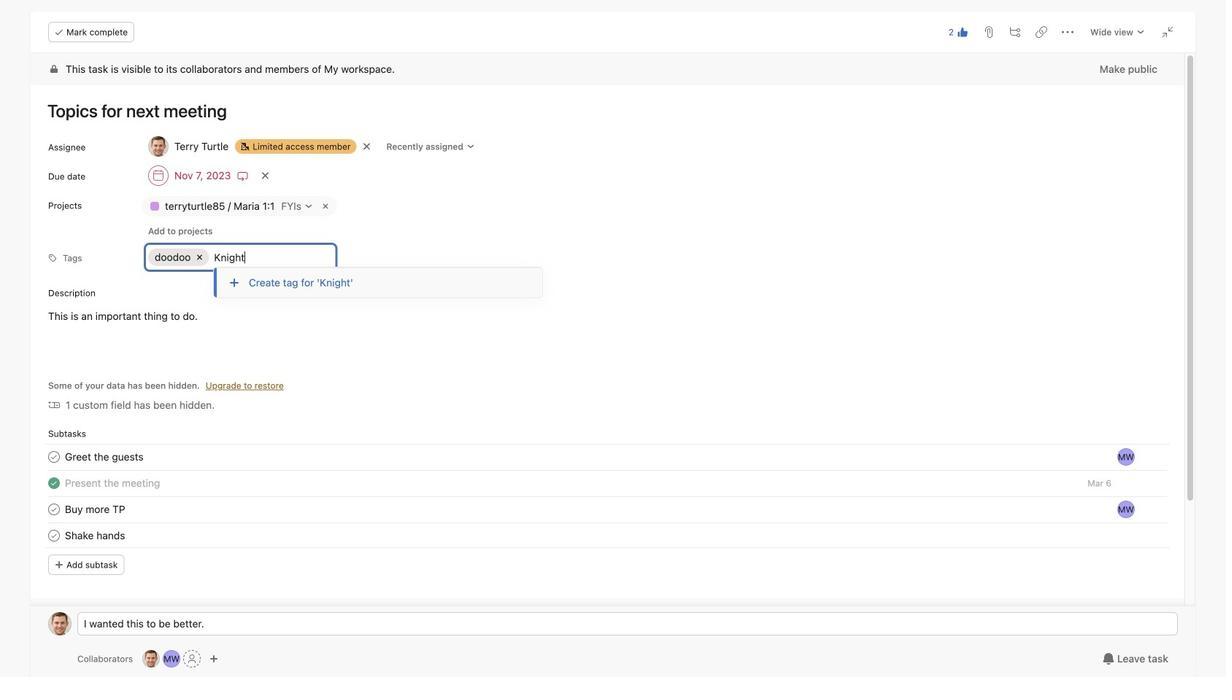 Task type: vqa. For each thing, say whether or not it's contained in the screenshot.
Projects
no



Task type: locate. For each thing, give the bounding box(es) containing it.
1 vertical spatial task name text field
[[65, 476, 160, 492]]

cell
[[148, 249, 209, 266]]

attachments: add a file to this task, topics for next meeting image
[[983, 26, 995, 38]]

mark complete image
[[45, 501, 63, 519], [45, 528, 63, 545]]

1 vertical spatial task name text field
[[65, 502, 125, 518]]

mark complete checkbox down mark complete checkbox
[[45, 528, 63, 545]]

2 list item from the top
[[31, 471, 1184, 497]]

mark complete checkbox for second mark complete icon from the top of the topics for next meeting dialog's task name text box
[[45, 528, 63, 545]]

list item
[[31, 444, 1184, 471], [31, 471, 1184, 497], [31, 497, 1184, 523], [31, 523, 1184, 550]]

none text field inside row
[[214, 249, 328, 266]]

add subtask image
[[1009, 26, 1021, 38]]

task name text field for second mark complete icon from the top of the topics for next meeting dialog
[[65, 528, 125, 544]]

2 vertical spatial task name text field
[[65, 528, 125, 544]]

1 vertical spatial mark complete image
[[45, 528, 63, 545]]

mark complete image down mark complete checkbox
[[45, 528, 63, 545]]

task name text field for first mark complete icon from the top of the topics for next meeting dialog
[[65, 502, 125, 518]]

1 vertical spatial mark complete checkbox
[[45, 528, 63, 545]]

Mark complete checkbox
[[45, 449, 63, 466], [45, 528, 63, 545]]

Task Name text field
[[65, 450, 144, 466], [65, 476, 160, 492]]

task name text field right mark complete image
[[65, 450, 144, 466]]

0 vertical spatial task name text field
[[65, 450, 144, 466]]

row
[[146, 245, 335, 270]]

2 task name text field from the top
[[65, 476, 160, 492]]

collapse task pane image
[[1162, 26, 1174, 38]]

3 list item from the top
[[31, 497, 1184, 523]]

mark complete image down completed option
[[45, 501, 63, 519]]

open user profile image
[[48, 613, 72, 636]]

task name text field for mark complete image
[[65, 450, 144, 466]]

task name text field right completed image
[[65, 476, 160, 492]]

0 vertical spatial mark complete image
[[45, 501, 63, 519]]

mark complete image
[[45, 449, 63, 466]]

add or remove collaborators image
[[142, 651, 160, 669], [210, 655, 218, 664]]

Task Name text field
[[38, 94, 1167, 128], [65, 502, 125, 518], [65, 528, 125, 544]]

add or remove collaborators image left add or remove collaborators image
[[142, 651, 160, 669]]

clear due date image
[[261, 172, 270, 180]]

add or remove collaborators image right add or remove collaborators image
[[210, 655, 218, 664]]

2 mark complete image from the top
[[45, 528, 63, 545]]

cell inside row
[[148, 249, 209, 266]]

None text field
[[214, 249, 328, 266]]

mark complete checkbox up completed option
[[45, 449, 63, 466]]

add or remove collaborators image
[[163, 651, 180, 669]]

main content
[[31, 53, 1184, 678]]

2 mark complete checkbox from the top
[[45, 528, 63, 545]]

1 mark complete checkbox from the top
[[45, 449, 63, 466]]

2 likes. you liked this task image
[[957, 26, 968, 38]]

more actions for this task image
[[1062, 26, 1074, 38]]

0 vertical spatial mark complete checkbox
[[45, 449, 63, 466]]

1 task name text field from the top
[[65, 450, 144, 466]]



Task type: describe. For each thing, give the bounding box(es) containing it.
1 mark complete image from the top
[[45, 501, 63, 519]]

mark complete checkbox for task name text field associated with mark complete image
[[45, 449, 63, 466]]

4 list item from the top
[[31, 523, 1184, 550]]

toggle assignee popover image
[[1117, 501, 1135, 519]]

main content inside topics for next meeting dialog
[[31, 53, 1184, 678]]

1 list item from the top
[[31, 444, 1184, 471]]

Mark complete checkbox
[[45, 501, 63, 519]]

toggle assignee popover image
[[1117, 449, 1135, 466]]

topics for next meeting dialog
[[31, 12, 1195, 678]]

remove image
[[320, 201, 331, 212]]

row inside topics for next meeting dialog
[[146, 245, 335, 270]]

task name text field for completed image
[[65, 476, 160, 492]]

remove assignee image
[[362, 142, 371, 151]]

completed image
[[45, 475, 63, 493]]

0 vertical spatial task name text field
[[38, 94, 1167, 128]]

Completed checkbox
[[45, 475, 63, 493]]

copy task link image
[[1036, 26, 1047, 38]]

0 horizontal spatial add or remove collaborators image
[[142, 651, 160, 669]]

1 horizontal spatial add or remove collaborators image
[[210, 655, 218, 664]]

add another tag image
[[345, 253, 354, 262]]



